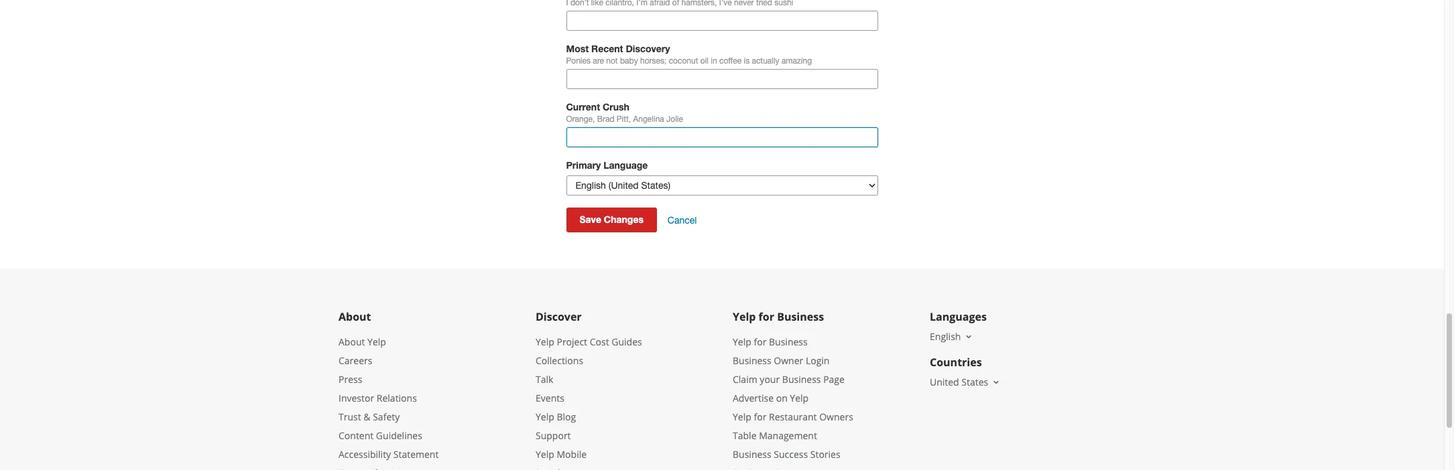 Task type: vqa. For each thing, say whether or not it's contained in the screenshot.


Task type: describe. For each thing, give the bounding box(es) containing it.
yelp up table
[[733, 411, 752, 424]]

yelp up yelp for business link
[[733, 310, 756, 325]]

changes
[[604, 214, 644, 226]]

is
[[744, 57, 750, 66]]

press link
[[339, 374, 362, 387]]

press
[[339, 374, 362, 387]]

jolie
[[667, 115, 683, 124]]

yelp up claim
[[733, 336, 752, 349]]

content guidelines link
[[339, 430, 422, 443]]

yelp for business business owner login claim your business page advertise on yelp yelp for restaurant owners table management business success stories
[[733, 336, 854, 462]]

yelp for restaurant owners link
[[733, 411, 854, 424]]

about yelp link
[[339, 336, 386, 349]]

statement
[[394, 449, 439, 462]]

for for yelp for business
[[759, 310, 775, 325]]

united states
[[930, 376, 989, 389]]

owners
[[820, 411, 854, 424]]

coconut
[[669, 57, 698, 66]]

cancel
[[668, 215, 697, 226]]

yelp right on
[[790, 393, 809, 405]]

talk link
[[536, 374, 554, 387]]

oil
[[701, 57, 709, 66]]

relations
[[377, 393, 417, 405]]

pitt,
[[617, 115, 631, 124]]

primary language
[[566, 160, 648, 171]]

accessibility
[[339, 449, 391, 462]]

investor
[[339, 393, 374, 405]]

trust & safety link
[[339, 411, 400, 424]]

safety
[[373, 411, 400, 424]]

save
[[580, 214, 602, 226]]

events link
[[536, 393, 565, 405]]

united states button
[[930, 376, 1002, 389]]

&
[[364, 411, 371, 424]]

mobile
[[557, 449, 587, 462]]

for for yelp for business business owner login claim your business page advertise on yelp yelp for restaurant owners table management business success stories
[[754, 336, 767, 349]]

not
[[606, 57, 618, 66]]

languages
[[930, 310, 987, 325]]

collections
[[536, 355, 584, 368]]

your
[[760, 374, 780, 387]]

language
[[604, 160, 648, 171]]

business up claim
[[733, 355, 772, 368]]

restaurant
[[769, 411, 817, 424]]

brad
[[597, 115, 615, 124]]

about yelp careers press investor relations trust & safety content guidelines accessibility statement
[[339, 336, 439, 462]]

business up owner
[[769, 336, 808, 349]]

recent
[[592, 43, 623, 55]]

about for about
[[339, 310, 371, 325]]

english
[[930, 331, 961, 344]]

states
[[962, 376, 989, 389]]

yelp blog link
[[536, 411, 576, 424]]

support link
[[536, 430, 571, 443]]

investor relations link
[[339, 393, 417, 405]]

discovery
[[626, 43, 670, 55]]

business success stories link
[[733, 449, 841, 462]]

business owner login link
[[733, 355, 830, 368]]

most
[[566, 43, 589, 55]]

Most Recent Discovery text field
[[566, 69, 878, 89]]

orange,
[[566, 115, 595, 124]]

horses;
[[640, 57, 667, 66]]

business up yelp for business link
[[777, 310, 824, 325]]

table
[[733, 430, 757, 443]]

ponies
[[566, 57, 591, 66]]

success
[[774, 449, 808, 462]]

most recent discovery ponies are not baby horses; coconut oil in coffee is actually amazing
[[566, 43, 812, 66]]

guides
[[612, 336, 642, 349]]

save changes
[[580, 214, 644, 226]]

blog
[[557, 411, 576, 424]]

trust
[[339, 411, 361, 424]]

yelp down support
[[536, 449, 555, 462]]

login
[[806, 355, 830, 368]]

amazing
[[782, 57, 812, 66]]

cancel link
[[668, 215, 697, 227]]



Task type: locate. For each thing, give the bounding box(es) containing it.
yelp project cost guides collections talk events yelp blog support yelp mobile
[[536, 336, 642, 462]]

claim your business page link
[[733, 374, 845, 387]]

yelp project cost guides link
[[536, 336, 642, 349]]

yelp mobile link
[[536, 449, 587, 462]]

united
[[930, 376, 959, 389]]

collections link
[[536, 355, 584, 368]]

for
[[759, 310, 775, 325], [754, 336, 767, 349], [754, 411, 767, 424]]

baby
[[620, 57, 638, 66]]

yelp for business
[[733, 310, 824, 325]]

in
[[711, 57, 717, 66]]

1 vertical spatial 16 chevron down v2 image
[[991, 378, 1002, 388]]

careers link
[[339, 355, 372, 368]]

16 chevron down v2 image for countries
[[991, 378, 1002, 388]]

angelina
[[633, 115, 664, 124]]

discover
[[536, 310, 582, 325]]

management
[[759, 430, 817, 443]]

claim
[[733, 374, 758, 387]]

cost
[[590, 336, 609, 349]]

about
[[339, 310, 371, 325], [339, 336, 365, 349]]

Don't Tell Anyone Else But... text field
[[566, 11, 878, 31]]

1 horizontal spatial 16 chevron down v2 image
[[991, 378, 1002, 388]]

for up 'business owner login' link
[[754, 336, 767, 349]]

actually
[[752, 57, 780, 66]]

yelp
[[733, 310, 756, 325], [368, 336, 386, 349], [536, 336, 555, 349], [733, 336, 752, 349], [790, 393, 809, 405], [536, 411, 555, 424], [733, 411, 752, 424], [536, 449, 555, 462]]

yelp inside about yelp careers press investor relations trust & safety content guidelines accessibility statement
[[368, 336, 386, 349]]

yelp up collections
[[536, 336, 555, 349]]

about up careers at the bottom
[[339, 336, 365, 349]]

0 vertical spatial for
[[759, 310, 775, 325]]

crush
[[603, 102, 630, 113]]

about for about yelp careers press investor relations trust & safety content guidelines accessibility statement
[[339, 336, 365, 349]]

primary
[[566, 160, 601, 171]]

about inside about yelp careers press investor relations trust & safety content guidelines accessibility statement
[[339, 336, 365, 349]]

business down owner
[[783, 374, 821, 387]]

16 chevron down v2 image down the languages
[[964, 332, 975, 343]]

content
[[339, 430, 374, 443]]

16 chevron down v2 image inside english popup button
[[964, 332, 975, 343]]

yelp for business link
[[733, 336, 808, 349]]

on
[[776, 393, 788, 405]]

16 chevron down v2 image for languages
[[964, 332, 975, 343]]

support
[[536, 430, 571, 443]]

coffee
[[720, 57, 742, 66]]

about up about yelp link
[[339, 310, 371, 325]]

save changes button
[[566, 208, 657, 233]]

stories
[[811, 449, 841, 462]]

16 chevron down v2 image inside united states "popup button"
[[991, 378, 1002, 388]]

table management link
[[733, 430, 817, 443]]

accessibility statement link
[[339, 449, 439, 462]]

yelp down events
[[536, 411, 555, 424]]

english button
[[930, 331, 975, 344]]

events
[[536, 393, 565, 405]]

advertise on yelp link
[[733, 393, 809, 405]]

0 vertical spatial 16 chevron down v2 image
[[964, 332, 975, 343]]

1 about from the top
[[339, 310, 371, 325]]

0 vertical spatial about
[[339, 310, 371, 325]]

advertise
[[733, 393, 774, 405]]

16 chevron down v2 image
[[964, 332, 975, 343], [991, 378, 1002, 388]]

1 vertical spatial about
[[339, 336, 365, 349]]

2 about from the top
[[339, 336, 365, 349]]

1 vertical spatial for
[[754, 336, 767, 349]]

are
[[593, 57, 604, 66]]

talk
[[536, 374, 554, 387]]

for up yelp for business link
[[759, 310, 775, 325]]

yelp up careers at the bottom
[[368, 336, 386, 349]]

current crush orange, brad pitt, angelina jolie
[[566, 102, 683, 124]]

countries
[[930, 356, 982, 370]]

owner
[[774, 355, 804, 368]]

business
[[777, 310, 824, 325], [769, 336, 808, 349], [733, 355, 772, 368], [783, 374, 821, 387], [733, 449, 772, 462]]

Current Crush text field
[[566, 128, 878, 148]]

careers
[[339, 355, 372, 368]]

project
[[557, 336, 588, 349]]

current
[[566, 102, 600, 113]]

business down table
[[733, 449, 772, 462]]

guidelines
[[376, 430, 422, 443]]

for down advertise on the bottom right
[[754, 411, 767, 424]]

page
[[824, 374, 845, 387]]

0 horizontal spatial 16 chevron down v2 image
[[964, 332, 975, 343]]

2 vertical spatial for
[[754, 411, 767, 424]]

16 chevron down v2 image right states in the bottom of the page
[[991, 378, 1002, 388]]



